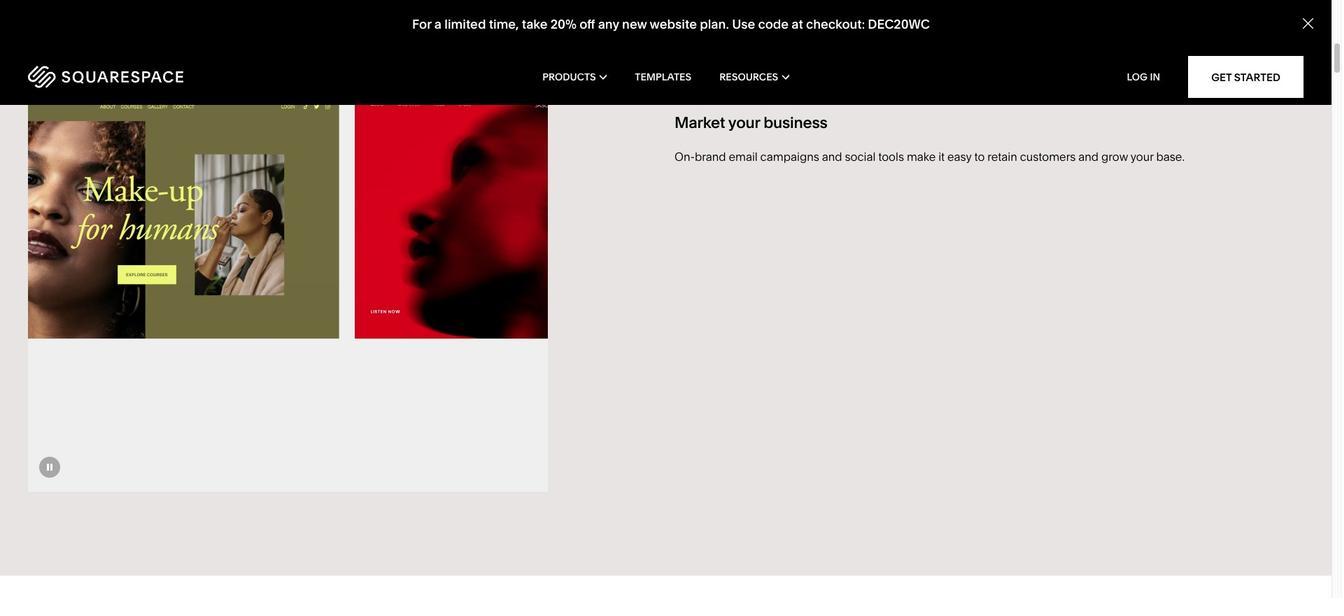 Task type: vqa. For each thing, say whether or not it's contained in the screenshot.
the right a
yes



Task type: describe. For each thing, give the bounding box(es) containing it.
and left social
[[822, 150, 842, 164]]

take
[[522, 16, 547, 32]]

20%
[[550, 16, 577, 32]]

checkout:
[[806, 16, 865, 32]]

you.
[[712, 71, 734, 85]]

plan.
[[700, 16, 729, 32]]

book
[[826, 55, 852, 69]]

website
[[650, 16, 697, 32]]

base.
[[1156, 150, 1185, 164]]

appointments,
[[855, 55, 931, 69]]

log
[[1127, 71, 1148, 83]]

and left grow
[[1078, 150, 1099, 164]]

just
[[675, 71, 693, 85]]

retain
[[987, 150, 1017, 164]]

dec20wc
[[868, 16, 930, 32]]

store,
[[794, 55, 823, 69]]

sell your products and services
[[675, 19, 898, 38]]

products
[[542, 71, 596, 83]]

0 horizontal spatial a
[[434, 16, 442, 32]]

easy
[[947, 150, 972, 164]]

customers
[[1020, 150, 1076, 164]]

off
[[579, 16, 595, 32]]

set
[[675, 55, 692, 69]]

services
[[838, 19, 898, 38]]

single
[[1069, 55, 1101, 69]]

sell
[[947, 55, 965, 69]]

started
[[1234, 70, 1280, 84]]

get started link
[[1188, 56, 1304, 98]]

it
[[938, 150, 945, 164]]

for
[[696, 71, 710, 85]]

built
[[1150, 55, 1173, 69]]

on-
[[675, 150, 695, 164]]

and right 'at'
[[808, 19, 835, 38]]

time,
[[489, 16, 519, 32]]

for a limited time, take 20% off any new website plan. use code at checkout: dec20wc
[[412, 16, 930, 32]]

your inside set up an ecommerce store, book appointments, or sell your skills—all on a single platform built just for you.
[[967, 55, 990, 69]]

log             in link
[[1127, 71, 1160, 83]]

or
[[934, 55, 944, 69]]

market
[[675, 113, 725, 132]]

templates link
[[635, 49, 691, 105]]

resources
[[719, 71, 778, 83]]

make
[[907, 150, 936, 164]]

templates
[[635, 71, 691, 83]]

at
[[792, 16, 803, 32]]

skills—all
[[993, 55, 1041, 69]]

resources button
[[719, 49, 789, 105]]

code
[[758, 16, 789, 32]]

products
[[739, 19, 804, 38]]



Task type: locate. For each thing, give the bounding box(es) containing it.
grow
[[1101, 150, 1128, 164]]

business
[[763, 113, 828, 132]]

platform
[[1103, 55, 1148, 69]]

on
[[1044, 55, 1057, 69]]

a inside set up an ecommerce store, book appointments, or sell your skills—all on a single platform built just for you.
[[1060, 55, 1066, 69]]

set up an ecommerce store, book appointments, or sell your skills—all on a single platform built just for you.
[[675, 55, 1173, 85]]

an
[[711, 55, 724, 69]]

log             in
[[1127, 71, 1160, 83]]

squarespace logo link
[[28, 66, 283, 88]]

to
[[974, 150, 985, 164]]

new
[[622, 16, 647, 32]]

1 horizontal spatial a
[[1060, 55, 1066, 69]]

pause video image
[[39, 457, 60, 478]]

in
[[1150, 71, 1160, 83]]

0 vertical spatial a
[[434, 16, 442, 32]]

ecommerce
[[726, 55, 791, 69]]

brand
[[695, 150, 726, 164]]

1 vertical spatial a
[[1060, 55, 1066, 69]]

a right on
[[1060, 55, 1066, 69]]

a
[[434, 16, 442, 32], [1060, 55, 1066, 69]]

and
[[808, 19, 835, 38], [822, 150, 842, 164], [1078, 150, 1099, 164]]

get started
[[1211, 70, 1280, 84]]

email
[[729, 150, 758, 164]]

get
[[1211, 70, 1232, 84]]

on-brand email campaigns and social tools make it easy to retain customers and grow your base.
[[675, 150, 1185, 164]]

up
[[694, 55, 708, 69]]

limited
[[445, 16, 486, 32]]

sell
[[675, 19, 701, 38]]

market your business
[[675, 113, 828, 132]]

use
[[732, 16, 755, 32]]

a right for
[[434, 16, 442, 32]]

products button
[[542, 49, 607, 105]]

for
[[412, 16, 431, 32]]

your
[[704, 19, 735, 38], [967, 55, 990, 69], [728, 113, 760, 132], [1131, 150, 1154, 164]]

social
[[845, 150, 876, 164]]

any
[[598, 16, 619, 32]]

squarespace logo image
[[28, 66, 183, 88]]

campaigns
[[760, 150, 819, 164]]

tools
[[878, 150, 904, 164]]



